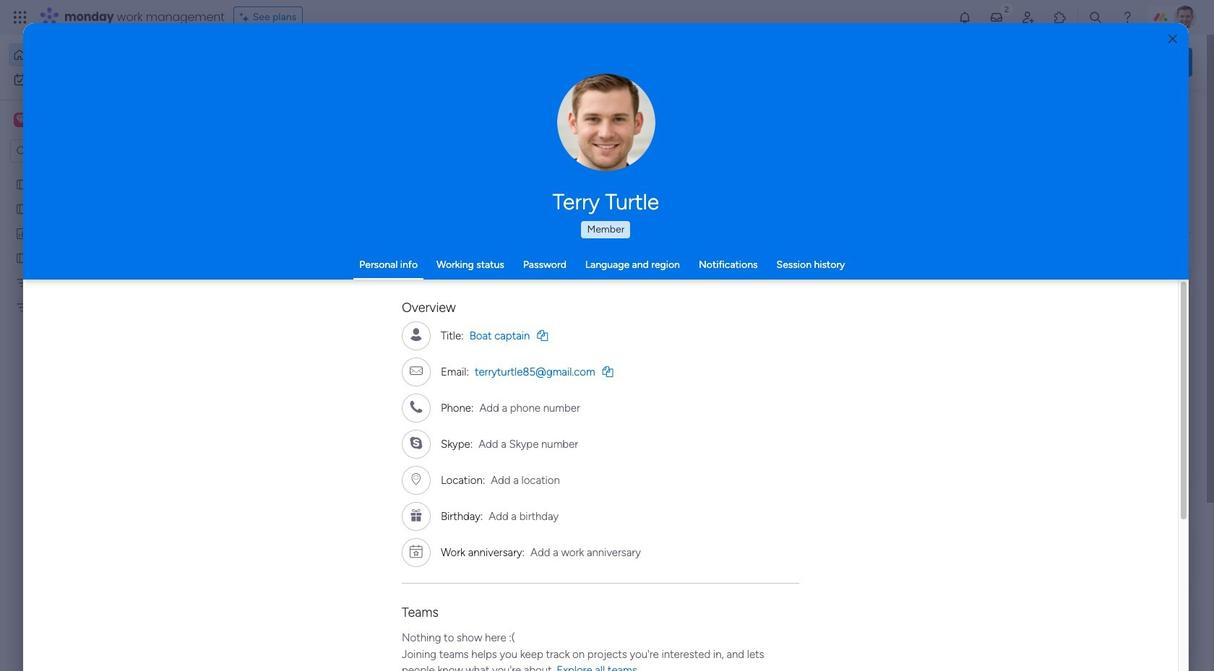 Task type: locate. For each thing, give the bounding box(es) containing it.
help image
[[1120, 10, 1135, 25]]

getting started element
[[976, 527, 1192, 584]]

2 component image from the left
[[714, 287, 727, 300]]

list box
[[0, 169, 184, 514]]

search everything image
[[1088, 10, 1103, 25]]

1 horizontal spatial component image
[[714, 287, 727, 300]]

2 image
[[1000, 1, 1013, 17]]

1 vertical spatial option
[[9, 68, 176, 91]]

quick search results list box
[[223, 135, 941, 504]]

add to favorites image for public board icon
[[665, 264, 679, 279]]

select product image
[[13, 10, 27, 25]]

notifications image
[[957, 10, 972, 25]]

1 component image from the left
[[478, 287, 491, 300]]

0 vertical spatial option
[[9, 43, 176, 66]]

option
[[9, 43, 176, 66], [9, 68, 176, 91], [0, 171, 184, 174]]

2 horizontal spatial add to favorites image
[[901, 264, 916, 279]]

0 horizontal spatial component image
[[478, 287, 491, 300]]

see plans image
[[240, 9, 253, 25]]

public board image
[[478, 264, 494, 280]]

component image down public dashboard icon at top right
[[714, 287, 727, 300]]

1 horizontal spatial add to favorites image
[[665, 264, 679, 279]]

terry turtle image
[[1174, 6, 1197, 29]]

component image for public dashboard icon at top right
[[714, 287, 727, 300]]

component image down public board icon
[[478, 287, 491, 300]]

workspace selection element
[[14, 111, 121, 130]]

2 workspace image from the left
[[16, 112, 26, 128]]

help center element
[[976, 596, 1192, 654]]

2 vertical spatial option
[[0, 171, 184, 174]]

1 workspace image from the left
[[14, 112, 28, 128]]

component image
[[478, 287, 491, 300], [714, 287, 727, 300]]

workspace image
[[14, 112, 28, 128], [16, 112, 26, 128]]

add to favorites image
[[665, 264, 679, 279], [901, 264, 916, 279], [429, 441, 443, 456]]

public board image
[[15, 177, 29, 191], [15, 202, 29, 215], [15, 251, 29, 264], [241, 264, 257, 280]]



Task type: describe. For each thing, give the bounding box(es) containing it.
copied! image
[[602, 366, 613, 377]]

close image
[[1168, 34, 1177, 44]]

component image for public board icon
[[478, 287, 491, 300]]

0 horizontal spatial add to favorites image
[[429, 441, 443, 456]]

templates image image
[[989, 291, 1179, 390]]

copied! image
[[537, 330, 548, 341]]

Search in workspace field
[[30, 143, 121, 159]]

dapulse x slim image
[[1171, 105, 1188, 122]]

component image
[[241, 287, 254, 300]]

monday marketplace image
[[1053, 10, 1067, 25]]

public dashboard image
[[714, 264, 730, 280]]

add to favorites image for public dashboard icon at top right
[[901, 264, 916, 279]]

public dashboard image
[[15, 226, 29, 240]]

update feed image
[[989, 10, 1004, 25]]

remove from favorites image
[[429, 264, 443, 279]]

invite members image
[[1021, 10, 1036, 25]]



Task type: vqa. For each thing, say whether or not it's contained in the screenshot.
column header
no



